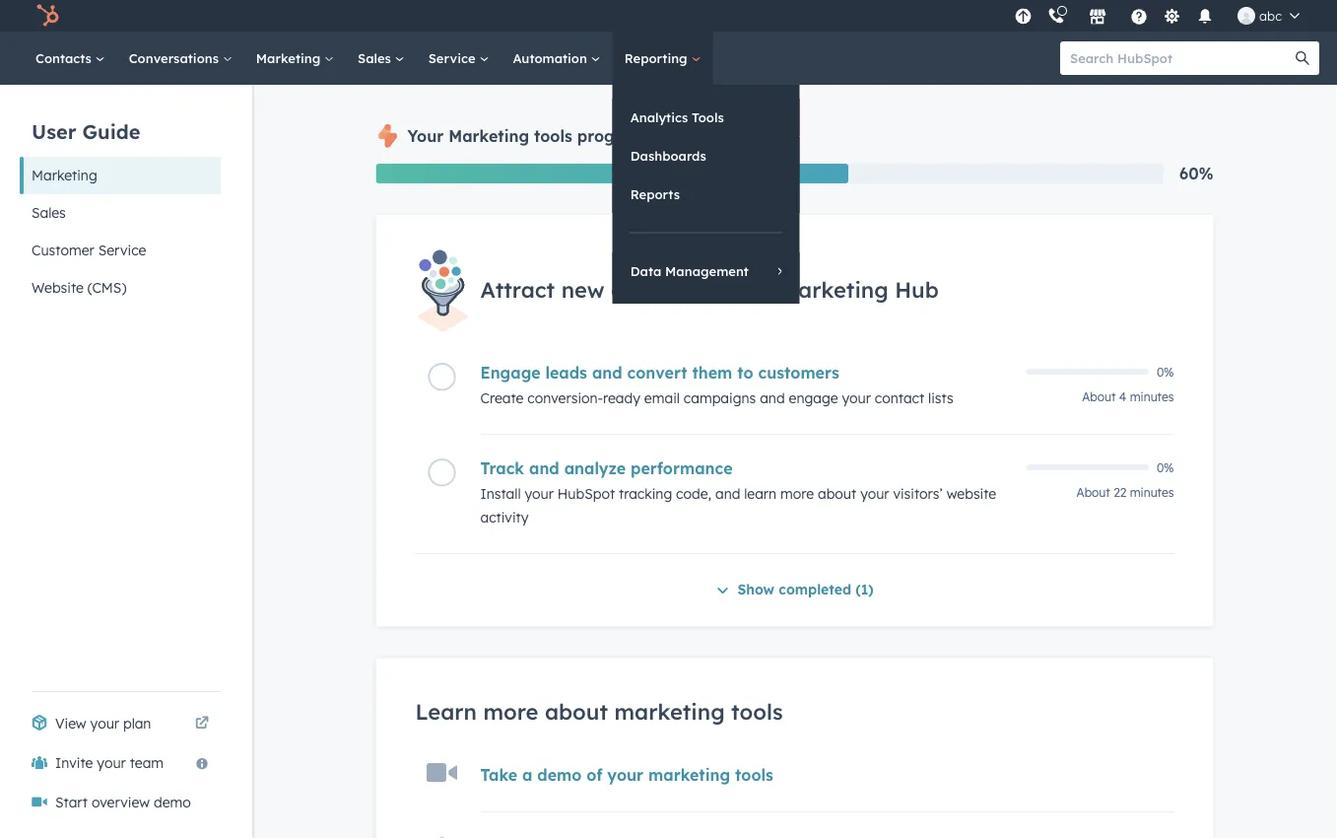Task type: describe. For each thing, give the bounding box(es) containing it.
hubspot link
[[24, 4, 74, 28]]

calling icon button
[[1040, 3, 1074, 29]]

2 vertical spatial tools
[[736, 765, 774, 785]]

reports link
[[613, 176, 800, 213]]

marketplaces button
[[1078, 0, 1119, 32]]

service inside "link"
[[429, 50, 480, 66]]

code,
[[676, 485, 712, 503]]

minutes for engage leads and convert them to customers
[[1131, 390, 1175, 404]]

your inside engage leads and convert them to customers create conversion-ready email campaigns and engage your contact lists
[[843, 390, 872, 407]]

attract
[[481, 275, 555, 303]]

email
[[645, 390, 680, 407]]

invite
[[55, 754, 93, 772]]

of
[[587, 765, 603, 785]]

progress
[[578, 126, 646, 146]]

0% for engage leads and convert them to customers
[[1158, 365, 1175, 379]]

contacts link
[[24, 32, 117, 85]]

engage
[[481, 363, 541, 383]]

dashboards
[[631, 147, 707, 164]]

search button
[[1287, 41, 1320, 75]]

help image
[[1131, 9, 1149, 27]]

gary orlando image
[[1238, 7, 1256, 25]]

take
[[481, 765, 518, 785]]

notifications button
[[1189, 0, 1223, 32]]

customer
[[32, 242, 94, 259]]

60%
[[1180, 164, 1214, 183]]

sales button
[[20, 194, 221, 232]]

analyze
[[565, 459, 626, 478]]

learn
[[416, 698, 477, 725]]

1 vertical spatial tools
[[732, 698, 783, 725]]

more inside track and analyze performance install your hubspot tracking code, and learn more about your visitors' website activity
[[781, 485, 815, 503]]

a
[[523, 765, 533, 785]]

analytics
[[631, 109, 689, 125]]

22
[[1114, 485, 1127, 500]]

create
[[481, 390, 524, 407]]

invite your team
[[55, 754, 164, 772]]

marketing link
[[244, 32, 346, 85]]

your left visitors'
[[861, 485, 890, 503]]

engage leads and convert them to customers create conversion-ready email campaigns and engage your contact lists
[[481, 363, 954, 407]]

marketplaces image
[[1090, 9, 1107, 27]]

settings link
[[1161, 5, 1185, 26]]

customer service
[[32, 242, 146, 259]]

activity
[[481, 509, 529, 526]]

user
[[32, 119, 76, 143]]

conversion-
[[528, 390, 604, 407]]

and down track and analyze performance button
[[716, 485, 741, 503]]

your
[[408, 126, 444, 146]]

guide
[[82, 119, 141, 143]]

show
[[738, 581, 775, 598]]

customers inside engage leads and convert them to customers create conversion-ready email campaigns and engage your contact lists
[[759, 363, 840, 383]]

hubspot image
[[35, 4, 59, 28]]

show completed (1) button
[[716, 578, 874, 603]]

demo for a
[[538, 765, 582, 785]]

user guide
[[32, 119, 141, 143]]

track
[[481, 459, 525, 478]]

completed
[[779, 581, 852, 598]]

invite your team button
[[20, 743, 221, 783]]

about 4 minutes
[[1083, 390, 1175, 404]]

team
[[130, 754, 164, 772]]

conversations link
[[117, 32, 244, 85]]

and right track
[[529, 459, 560, 478]]

engage
[[789, 390, 839, 407]]

ready
[[604, 390, 641, 407]]

with
[[728, 275, 773, 303]]

marketing inside button
[[32, 167, 97, 184]]

view your plan
[[55, 715, 151, 732]]

install
[[481, 485, 521, 503]]

view
[[55, 715, 86, 732]]

tracking
[[619, 485, 673, 503]]

website (cms) button
[[20, 269, 221, 307]]

your left plan
[[90, 715, 119, 732]]

demo for overview
[[154, 794, 191, 811]]

plan
[[123, 715, 151, 732]]

your inside button
[[97, 754, 126, 772]]

(1)
[[856, 581, 874, 598]]

your marketing tools progress progress bar
[[376, 164, 849, 183]]

marketing button
[[20, 157, 221, 194]]

take a demo of your marketing tools
[[481, 765, 774, 785]]

learn more about marketing tools
[[416, 698, 783, 725]]

start overview demo
[[55, 794, 191, 811]]

your marketing tools progress
[[408, 126, 646, 146]]

customer service button
[[20, 232, 221, 269]]

data management
[[631, 263, 749, 279]]

abc menu
[[1010, 0, 1314, 32]]

view your plan link
[[20, 704, 221, 743]]

data management link
[[613, 252, 800, 290]]

conversations
[[129, 50, 223, 66]]

(cms)
[[88, 279, 127, 296]]

start
[[55, 794, 88, 811]]

about 22 minutes
[[1077, 485, 1175, 500]]

campaigns
[[684, 390, 756, 407]]



Task type: vqa. For each thing, say whether or not it's contained in the screenshot.
howard n/a icon
no



Task type: locate. For each thing, give the bounding box(es) containing it.
your right of
[[608, 765, 644, 785]]

1 link opens in a new window image from the top
[[195, 712, 209, 736]]

0 vertical spatial more
[[781, 485, 815, 503]]

track and analyze performance button
[[481, 459, 1015, 478]]

0 horizontal spatial about
[[545, 698, 608, 725]]

your right engage
[[843, 390, 872, 407]]

and
[[592, 363, 623, 383], [760, 390, 785, 407], [529, 459, 560, 478], [716, 485, 741, 503]]

and down engage leads and convert them to customers button
[[760, 390, 785, 407]]

4
[[1120, 390, 1127, 404]]

about for track and analyze performance
[[1077, 485, 1111, 500]]

1 0% from the top
[[1158, 365, 1175, 379]]

tools
[[534, 126, 573, 146], [732, 698, 783, 725], [736, 765, 774, 785]]

engage leads and convert them to customers button
[[481, 363, 1015, 383]]

convert
[[628, 363, 688, 383]]

lists
[[929, 390, 954, 407]]

management
[[666, 263, 749, 279]]

take a demo of your marketing tools link
[[481, 765, 774, 785]]

about inside track and analyze performance install your hubspot tracking code, and learn more about your visitors' website activity
[[818, 485, 857, 503]]

0 vertical spatial tools
[[534, 126, 573, 146]]

upgrade image
[[1015, 8, 1033, 26]]

minutes for track and analyze performance
[[1131, 485, 1175, 500]]

1 vertical spatial marketing
[[649, 765, 731, 785]]

about
[[1083, 390, 1117, 404], [1077, 485, 1111, 500]]

settings image
[[1164, 8, 1182, 26]]

0 horizontal spatial sales
[[32, 204, 66, 221]]

demo right a
[[538, 765, 582, 785]]

0 vertical spatial customers
[[611, 275, 722, 303]]

service inside button
[[98, 242, 146, 259]]

hubspot
[[558, 485, 615, 503]]

sales inside sales button
[[32, 204, 66, 221]]

upgrade link
[[1012, 5, 1036, 26]]

0 vertical spatial about
[[818, 485, 857, 503]]

demo down the team
[[154, 794, 191, 811]]

help button
[[1123, 0, 1157, 32]]

0 vertical spatial about
[[1083, 390, 1117, 404]]

2 minutes from the top
[[1131, 485, 1175, 500]]

minutes right 22
[[1131, 485, 1175, 500]]

service link
[[417, 32, 501, 85]]

sales right marketing link
[[358, 50, 395, 66]]

attract new customers with marketing hub
[[481, 275, 939, 303]]

about left 4 on the right top of the page
[[1083, 390, 1117, 404]]

marketing right of
[[649, 765, 731, 785]]

hub
[[895, 275, 939, 303]]

0 vertical spatial demo
[[538, 765, 582, 785]]

about left 22
[[1077, 485, 1111, 500]]

service right the "sales" link
[[429, 50, 480, 66]]

1 horizontal spatial service
[[429, 50, 480, 66]]

marketing left hub
[[780, 275, 889, 303]]

show completed (1)
[[738, 581, 874, 598]]

service down sales button
[[98, 242, 146, 259]]

website
[[32, 279, 84, 296]]

1 vertical spatial about
[[545, 698, 608, 725]]

0% up about 4 minutes
[[1158, 365, 1175, 379]]

search image
[[1297, 51, 1310, 65]]

about right learn
[[818, 485, 857, 503]]

0 vertical spatial 0%
[[1158, 365, 1175, 379]]

and up ready
[[592, 363, 623, 383]]

1 horizontal spatial customers
[[759, 363, 840, 383]]

them
[[693, 363, 733, 383]]

service
[[429, 50, 480, 66], [98, 242, 146, 259]]

sales
[[358, 50, 395, 66], [32, 204, 66, 221]]

1 vertical spatial customers
[[759, 363, 840, 383]]

performance
[[631, 459, 733, 478]]

1 vertical spatial service
[[98, 242, 146, 259]]

demo
[[538, 765, 582, 785], [154, 794, 191, 811]]

your left the team
[[97, 754, 126, 772]]

abc button
[[1227, 0, 1312, 32]]

reporting
[[625, 50, 692, 66]]

reporting link
[[613, 32, 713, 85]]

abc
[[1260, 7, 1283, 24]]

0 horizontal spatial more
[[484, 698, 539, 725]]

user guide views element
[[20, 85, 221, 307]]

contact
[[875, 390, 925, 407]]

learn
[[745, 485, 777, 503]]

notifications image
[[1197, 9, 1215, 27]]

contacts
[[35, 50, 95, 66]]

0 vertical spatial minutes
[[1131, 390, 1175, 404]]

0% up about 22 minutes
[[1158, 460, 1175, 475]]

marketing up take a demo of your marketing tools on the bottom of the page
[[615, 698, 725, 725]]

data
[[631, 263, 662, 279]]

2 0% from the top
[[1158, 460, 1175, 475]]

0 horizontal spatial customers
[[611, 275, 722, 303]]

more
[[781, 485, 815, 503], [484, 698, 539, 725]]

automation link
[[501, 32, 613, 85]]

sales up customer
[[32, 204, 66, 221]]

1 vertical spatial about
[[1077, 485, 1111, 500]]

marketing down user
[[32, 167, 97, 184]]

minutes right 4 on the right top of the page
[[1131, 390, 1175, 404]]

link opens in a new window image
[[195, 712, 209, 736], [195, 717, 209, 731]]

to
[[738, 363, 754, 383]]

calling icon image
[[1048, 8, 1066, 25]]

1 vertical spatial more
[[484, 698, 539, 725]]

0 vertical spatial service
[[429, 50, 480, 66]]

overview
[[92, 794, 150, 811]]

minutes
[[1131, 390, 1175, 404], [1131, 485, 1175, 500]]

visitors'
[[894, 485, 943, 503]]

1 vertical spatial sales
[[32, 204, 66, 221]]

about for engage leads and convert them to customers
[[1083, 390, 1117, 404]]

marketing right your
[[449, 126, 530, 146]]

your
[[843, 390, 872, 407], [525, 485, 554, 503], [861, 485, 890, 503], [90, 715, 119, 732], [97, 754, 126, 772], [608, 765, 644, 785]]

Search HubSpot search field
[[1061, 41, 1302, 75]]

reporting menu
[[613, 85, 800, 304]]

0 horizontal spatial service
[[98, 242, 146, 259]]

sales inside the "sales" link
[[358, 50, 395, 66]]

0% for track and analyze performance
[[1158, 460, 1175, 475]]

about up of
[[545, 698, 608, 725]]

analytics tools link
[[613, 99, 800, 136]]

1 horizontal spatial demo
[[538, 765, 582, 785]]

analytics tools
[[631, 109, 724, 125]]

reports
[[631, 186, 680, 202]]

0 horizontal spatial demo
[[154, 794, 191, 811]]

1 vertical spatial demo
[[154, 794, 191, 811]]

your right install
[[525, 485, 554, 503]]

website (cms)
[[32, 279, 127, 296]]

marketing
[[256, 50, 324, 66], [449, 126, 530, 146], [32, 167, 97, 184], [780, 275, 889, 303]]

2 link opens in a new window image from the top
[[195, 717, 209, 731]]

0 vertical spatial sales
[[358, 50, 395, 66]]

dashboards link
[[613, 137, 800, 175]]

automation
[[513, 50, 591, 66]]

start overview demo link
[[20, 783, 221, 822]]

1 horizontal spatial more
[[781, 485, 815, 503]]

track and analyze performance install your hubspot tracking code, and learn more about your visitors' website activity
[[481, 459, 997, 526]]

1 horizontal spatial about
[[818, 485, 857, 503]]

1 vertical spatial minutes
[[1131, 485, 1175, 500]]

leads
[[546, 363, 588, 383]]

1 minutes from the top
[[1131, 390, 1175, 404]]

1 vertical spatial 0%
[[1158, 460, 1175, 475]]

sales link
[[346, 32, 417, 85]]

1 horizontal spatial sales
[[358, 50, 395, 66]]

website
[[947, 485, 997, 503]]

tools
[[692, 109, 724, 125]]

new
[[562, 275, 605, 303]]

0 vertical spatial marketing
[[615, 698, 725, 725]]

marketing left the "sales" link
[[256, 50, 324, 66]]



